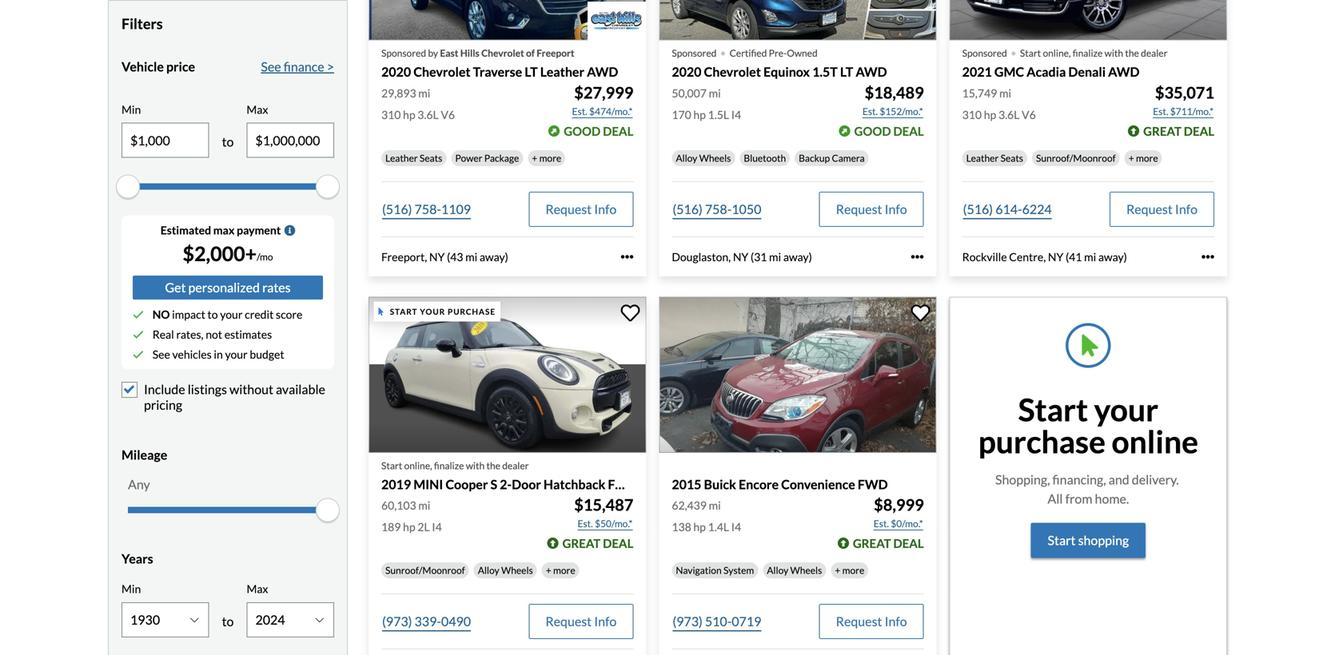 Task type: describe. For each thing, give the bounding box(es) containing it.
purchase for start your purchase
[[448, 307, 496, 317]]

any
[[128, 477, 150, 493]]

hp for $27,999
[[403, 108, 415, 121]]

$2,000+
[[183, 242, 257, 266]]

dealer inside start online, finalize with the dealer 2019 mini cooper s 2-door hatchback fwd
[[502, 460, 529, 472]]

(516) 758-1050 button
[[672, 192, 762, 227]]

certified
[[730, 47, 767, 59]]

more for by
[[539, 152, 562, 164]]

request info button for $35,071
[[1110, 192, 1215, 227]]

hp for $18,489
[[694, 108, 706, 121]]

+ more for online,
[[546, 565, 575, 577]]

alloy for sunroof/moonroof
[[478, 565, 500, 577]]

170
[[672, 108, 691, 121]]

est. for $27,999
[[572, 105, 588, 117]]

1 horizontal spatial chevrolet
[[481, 47, 524, 59]]

hp for $8,999
[[694, 521, 706, 534]]

shopping,
[[996, 472, 1050, 488]]

(516) for $35,071
[[963, 201, 993, 217]]

pacific blue metallic 2020 chevrolet equinox 1.5t lt awd suv / crossover four-wheel drive automatic image
[[659, 0, 937, 41]]

mi right "(41"
[[1084, 250, 1096, 264]]

rates,
[[176, 328, 204, 342]]

your right in
[[225, 348, 248, 362]]

with inside sponsored · start online, finalize with the dealer 2021 gmc acadia denali awd
[[1105, 47, 1124, 59]]

mi inside 50,007 mi 170 hp 1.5l i4
[[709, 86, 721, 100]]

(43
[[447, 250, 463, 264]]

1 horizontal spatial sunroof/moonroof
[[1036, 152, 1116, 164]]

lt inside sponsored by east hills chevrolet of freeport 2020 chevrolet traverse lt leather awd
[[525, 64, 538, 80]]

request for $18,489
[[836, 201, 882, 217]]

price
[[166, 59, 195, 74]]

good for ·
[[854, 124, 891, 138]]

of
[[526, 47, 535, 59]]

pricing
[[144, 397, 182, 413]]

$2,000+ /mo
[[183, 242, 273, 266]]

more for ·
[[1136, 152, 1158, 164]]

i4 for ·
[[731, 108, 741, 121]]

$50/mo.*
[[595, 518, 633, 530]]

the inside sponsored · start online, finalize with the dealer 2021 gmc acadia denali awd
[[1125, 47, 1139, 59]]

mi inside 62,439 mi 138 hp 1.4l i4
[[709, 499, 721, 513]]

acadia
[[1027, 64, 1066, 80]]

awd for east hills chevrolet of freeport
[[587, 64, 618, 80]]

request for $27,999
[[546, 201, 592, 217]]

see for see vehicles in your budget
[[152, 348, 170, 362]]

614-
[[996, 201, 1022, 217]]

max
[[213, 224, 235, 237]]

leather inside sponsored by east hills chevrolet of freeport 2020 chevrolet traverse lt leather awd
[[540, 64, 585, 80]]

purchase for start your purchase online
[[979, 423, 1106, 461]]

centre,
[[1009, 250, 1046, 264]]

+ for online,
[[546, 565, 552, 577]]

see for see finance >
[[261, 59, 281, 74]]

douglaston,
[[672, 250, 731, 264]]

alloy wheels for navigation system
[[767, 565, 822, 577]]

1 horizontal spatial great deal
[[853, 537, 924, 551]]

i4 for online,
[[432, 521, 442, 534]]

758- for ·
[[705, 201, 732, 217]]

3.6l for by
[[418, 108, 439, 121]]

+ more for ·
[[1129, 152, 1158, 164]]

request info for $27,999
[[546, 201, 617, 217]]

mi right (43
[[465, 250, 478, 264]]

by
[[428, 47, 438, 59]]

camera
[[832, 152, 865, 164]]

and
[[1109, 472, 1130, 488]]

burgundy 2015 buick encore convenience fwd suv / crossover front-wheel drive 6-speed automatic image
[[659, 297, 937, 453]]

package
[[484, 152, 519, 164]]

$27,999 est. $474/mo.*
[[572, 83, 634, 117]]

system
[[724, 565, 754, 577]]

door
[[512, 477, 541, 492]]

in
[[214, 348, 223, 362]]

shopping
[[1078, 533, 1129, 549]]

not
[[206, 328, 222, 342]]

$35,071 est. $711/mo.*
[[1153, 83, 1215, 117]]

1.5t
[[813, 64, 838, 80]]

request info for $35,071
[[1127, 201, 1198, 217]]

finalize inside sponsored · start online, finalize with the dealer 2021 gmc acadia denali awd
[[1073, 47, 1103, 59]]

estimated
[[161, 224, 211, 237]]

ellipsis h image for east hills chevrolet of freeport
[[621, 251, 634, 264]]

bluetooth
[[744, 152, 786, 164]]

online, inside sponsored · start online, finalize with the dealer 2021 gmc acadia denali awd
[[1043, 47, 1071, 59]]

see vehicles in your budget
[[152, 348, 284, 362]]

mi inside 15,749 mi 310 hp 3.6l v6
[[1000, 86, 1012, 100]]

credit
[[245, 308, 274, 322]]

(516) 758-1109 button
[[381, 192, 472, 227]]

freeport
[[537, 47, 575, 59]]

(973) 339-0490 button
[[381, 605, 472, 640]]

the inside start online, finalize with the dealer 2019 mini cooper s 2-door hatchback fwd
[[487, 460, 501, 472]]

budget
[[250, 348, 284, 362]]

include listings without available pricing
[[144, 382, 325, 413]]

62,439
[[672, 499, 707, 513]]

2020 inside sponsored by east hills chevrolet of freeport 2020 chevrolet traverse lt leather awd
[[381, 64, 411, 80]]

estimates
[[224, 328, 272, 342]]

info for $15,487
[[594, 614, 617, 630]]

rockville
[[963, 250, 1007, 264]]

pepper white 2019 mini cooper s 2-door hatchback fwd hatchback front-wheel drive automatic image
[[369, 297, 646, 453]]

$35,071
[[1155, 83, 1215, 102]]

ellipsis h image for ·
[[911, 251, 924, 264]]

great for ·
[[1144, 124, 1182, 138]]

est. for $15,487
[[578, 518, 593, 530]]

start inside start online, finalize with the dealer 2019 mini cooper s 2-door hatchback fwd
[[381, 460, 402, 472]]

personalized
[[188, 280, 260, 296]]

vehicle price
[[122, 59, 195, 74]]

score
[[276, 308, 303, 322]]

est. for $35,071
[[1153, 105, 1169, 117]]

sponsored · certified pre-owned 2020 chevrolet equinox 1.5t lt awd
[[672, 37, 887, 80]]

310 for ·
[[963, 108, 982, 121]]

deal for $35,071
[[1184, 124, 1215, 138]]

(31
[[751, 250, 767, 264]]

get personalized rates button
[[133, 276, 323, 300]]

encore
[[739, 477, 779, 492]]

15,749 mi 310 hp 3.6l v6
[[963, 86, 1036, 121]]

years button
[[122, 539, 334, 579]]

189
[[381, 521, 401, 534]]

hp for $15,487
[[403, 521, 415, 534]]

1 max from the top
[[247, 103, 268, 116]]

wheels for navigation system
[[790, 565, 822, 577]]

alloy wheels for sunroof/moonroof
[[478, 565, 533, 577]]

mini
[[414, 477, 443, 492]]

see finance >
[[261, 59, 334, 74]]

more for online,
[[553, 565, 575, 577]]

i4 inside 62,439 mi 138 hp 1.4l i4
[[731, 521, 741, 534]]

request info button for $15,487
[[529, 605, 634, 640]]

vehicle
[[122, 59, 164, 74]]

real rates, not estimates
[[152, 328, 272, 342]]

leather for east hills chevrolet of freeport
[[385, 152, 418, 164]]

$8,999
[[874, 496, 924, 515]]

start shopping button
[[1031, 524, 1146, 559]]

info for $18,489
[[885, 201, 907, 217]]

2-
[[500, 477, 512, 492]]

info circle image
[[284, 225, 295, 236]]

filters
[[122, 15, 163, 32]]

2 vertical spatial to
[[222, 614, 234, 630]]

shopping, financing, and delivery. all from home.
[[996, 472, 1182, 507]]

get
[[165, 280, 186, 296]]

0 horizontal spatial sunroof/moonroof
[[385, 565, 465, 577]]

navigation system
[[676, 565, 754, 577]]

online
[[1112, 423, 1199, 461]]

$18,489
[[865, 83, 924, 102]]

your inside 'start your purchase online'
[[1094, 391, 1159, 429]]

1 min from the top
[[122, 103, 141, 116]]

29,893 mi 310 hp 3.6l v6
[[381, 86, 455, 121]]

50,007 mi 170 hp 1.5l i4
[[672, 86, 741, 121]]

hills
[[460, 47, 480, 59]]

cooper
[[446, 477, 488, 492]]

request for $35,071
[[1127, 201, 1173, 217]]

great deal for online,
[[563, 537, 634, 551]]

leather seats for by
[[385, 152, 442, 164]]

great for online,
[[563, 537, 601, 551]]

1 horizontal spatial great
[[853, 537, 891, 551]]

2 check image from the top
[[133, 329, 144, 341]]

138
[[672, 521, 691, 534]]

great deal for ·
[[1144, 124, 1215, 138]]



Task type: locate. For each thing, give the bounding box(es) containing it.
deal for $8,999
[[894, 537, 924, 551]]

mi right '29,893'
[[418, 86, 430, 100]]

awd up $27,999
[[587, 64, 618, 80]]

0 vertical spatial online,
[[1043, 47, 1071, 59]]

ny left (43
[[429, 250, 445, 264]]

1 horizontal spatial alloy wheels
[[676, 152, 731, 164]]

start inside button
[[1048, 533, 1076, 549]]

3.6l for ·
[[999, 108, 1020, 121]]

0 horizontal spatial seats
[[420, 152, 442, 164]]

Min text field
[[122, 124, 208, 157]]

v6 down acadia on the right top
[[1022, 108, 1036, 121]]

2 good deal from the left
[[854, 124, 924, 138]]

mi up 1.5l
[[709, 86, 721, 100]]

2020 up 50,007 at right top
[[672, 64, 702, 80]]

chevrolet up traverse
[[481, 47, 524, 59]]

mi inside 60,103 mi 189 hp 2l i4
[[418, 499, 430, 513]]

2 (516) from the left
[[673, 201, 703, 217]]

1 vertical spatial the
[[487, 460, 501, 472]]

60,103 mi 189 hp 2l i4
[[381, 499, 442, 534]]

1 horizontal spatial 758-
[[705, 201, 732, 217]]

est. $711/mo.* button
[[1152, 103, 1215, 119]]

2 ellipsis h image from the left
[[911, 251, 924, 264]]

0 vertical spatial to
[[222, 134, 234, 150]]

with inside start online, finalize with the dealer 2019 mini cooper s 2-door hatchback fwd
[[466, 460, 485, 472]]

0 horizontal spatial the
[[487, 460, 501, 472]]

+ more
[[532, 152, 562, 164], [1129, 152, 1158, 164], [546, 565, 575, 577], [835, 565, 865, 577]]

great deal down the est. $711/mo.* button
[[1144, 124, 1215, 138]]

v6 for ·
[[1022, 108, 1036, 121]]

3 (516) from the left
[[963, 201, 993, 217]]

see left finance
[[261, 59, 281, 74]]

50,007
[[672, 86, 707, 100]]

0 horizontal spatial purchase
[[448, 307, 496, 317]]

1 horizontal spatial lt
[[840, 64, 853, 80]]

chevrolet down east
[[414, 64, 471, 80]]

758- up douglaston,
[[705, 201, 732, 217]]

0 horizontal spatial great
[[563, 537, 601, 551]]

0490
[[441, 614, 471, 630]]

start online, finalize with the dealer 2019 mini cooper s 2-door hatchback fwd
[[381, 460, 638, 492]]

ny for ·
[[733, 250, 749, 264]]

0 horizontal spatial lt
[[525, 64, 538, 80]]

2 horizontal spatial great
[[1144, 124, 1182, 138]]

great deal
[[1144, 124, 1215, 138], [563, 537, 634, 551], [853, 537, 924, 551]]

see down "real"
[[152, 348, 170, 362]]

seats up 614-
[[1001, 152, 1024, 164]]

62,439 mi 138 hp 1.4l i4
[[672, 499, 741, 534]]

2 good from the left
[[854, 124, 891, 138]]

good deal for ·
[[854, 124, 924, 138]]

deal for $15,487
[[603, 537, 634, 551]]

1 horizontal spatial purchase
[[979, 423, 1106, 461]]

1 horizontal spatial seats
[[1001, 152, 1024, 164]]

start for start your purchase
[[390, 307, 418, 317]]

sponsored inside sponsored · certified pre-owned 2020 chevrolet equinox 1.5t lt awd
[[672, 47, 717, 59]]

deal down $152/mo.*
[[894, 124, 924, 138]]

1 horizontal spatial the
[[1125, 47, 1139, 59]]

est. down $27,999
[[572, 105, 588, 117]]

1 758- from the left
[[415, 201, 441, 217]]

1 horizontal spatial dealer
[[1141, 47, 1168, 59]]

est. down $18,489
[[863, 105, 878, 117]]

leather for ·
[[967, 152, 999, 164]]

1 (516) from the left
[[382, 201, 412, 217]]

2 seats from the left
[[1001, 152, 1024, 164]]

away) for east hills chevrolet of freeport
[[480, 250, 508, 264]]

2 lt from the left
[[840, 64, 853, 80]]

good deal for east hills chevrolet of freeport
[[564, 124, 634, 138]]

start shopping
[[1048, 533, 1129, 549]]

east
[[440, 47, 459, 59]]

310 down the 15,749
[[963, 108, 982, 121]]

758- up freeport, ny (43 mi away)
[[415, 201, 441, 217]]

1 horizontal spatial online,
[[1043, 47, 1071, 59]]

0 horizontal spatial good deal
[[564, 124, 634, 138]]

deal down $474/mo.*
[[603, 124, 634, 138]]

2 awd from the left
[[856, 64, 887, 80]]

v6 inside 15,749 mi 310 hp 3.6l v6
[[1022, 108, 1036, 121]]

away) right '(31'
[[784, 250, 812, 264]]

2 horizontal spatial sponsored
[[963, 47, 1007, 59]]

+ more for by
[[532, 152, 562, 164]]

3.6l inside 15,749 mi 310 hp 3.6l v6
[[999, 108, 1020, 121]]

2 fwd from the left
[[858, 477, 888, 492]]

310 down '29,893'
[[381, 108, 401, 121]]

0 horizontal spatial (516)
[[382, 201, 412, 217]]

chevrolet inside sponsored · certified pre-owned 2020 chevrolet equinox 1.5t lt awd
[[704, 64, 761, 80]]

hp inside 62,439 mi 138 hp 1.4l i4
[[694, 521, 706, 534]]

· left certified
[[720, 37, 727, 66]]

start up 2019
[[381, 460, 402, 472]]

ellipsis h image left rockville
[[911, 251, 924, 264]]

2 horizontal spatial wheels
[[790, 565, 822, 577]]

hatchback
[[544, 477, 606, 492]]

(516)
[[382, 201, 412, 217], [673, 201, 703, 217], [963, 201, 993, 217]]

1 leather seats from the left
[[385, 152, 442, 164]]

mi down mini
[[418, 499, 430, 513]]

310 inside 15,749 mi 310 hp 3.6l v6
[[963, 108, 982, 121]]

sunroof/moonroof up 6224
[[1036, 152, 1116, 164]]

·
[[720, 37, 727, 66], [1011, 37, 1017, 66]]

rockville centre, ny (41 mi away)
[[963, 250, 1127, 264]]

est. down $8,999
[[874, 518, 889, 530]]

online, up mini
[[404, 460, 432, 472]]

request for $15,487
[[546, 614, 592, 630]]

purchase
[[448, 307, 496, 317], [979, 423, 1106, 461]]

awd inside sponsored · start online, finalize with the dealer 2021 gmc acadia denali awd
[[1108, 64, 1140, 80]]

check image left 'no'
[[133, 309, 144, 321]]

away)
[[480, 250, 508, 264], [784, 250, 812, 264], [1099, 250, 1127, 264]]

758-
[[415, 201, 441, 217], [705, 201, 732, 217]]

0 horizontal spatial 2020
[[381, 64, 411, 80]]

(973) left 510-
[[673, 614, 703, 630]]

start for start your purchase online
[[1018, 391, 1088, 429]]

sponsored by east hills chevrolet of freeport 2020 chevrolet traverse lt leather awd
[[381, 47, 618, 80]]

sponsored up 2021
[[963, 47, 1007, 59]]

· for $35,071
[[1011, 37, 1017, 66]]

traverse
[[473, 64, 522, 80]]

1 horizontal spatial fwd
[[858, 477, 888, 492]]

hp inside 50,007 mi 170 hp 1.5l i4
[[694, 108, 706, 121]]

listings
[[188, 382, 227, 398]]

info for $35,071
[[1175, 201, 1198, 217]]

1 horizontal spatial (516)
[[673, 201, 703, 217]]

without
[[229, 382, 273, 398]]

0 horizontal spatial leather
[[385, 152, 418, 164]]

+ for by
[[532, 152, 538, 164]]

good deal down est. $474/mo.* button
[[564, 124, 634, 138]]

0 horizontal spatial fwd
[[608, 477, 638, 492]]

2 · from the left
[[1011, 37, 1017, 66]]

your up and at bottom
[[1094, 391, 1159, 429]]

1 horizontal spatial v6
[[1022, 108, 1036, 121]]

ny
[[429, 250, 445, 264], [733, 250, 749, 264], [1048, 250, 1064, 264]]

hp
[[403, 108, 415, 121], [694, 108, 706, 121], [984, 108, 997, 121], [403, 521, 415, 534], [694, 521, 706, 534]]

(516) 758-1109
[[382, 201, 471, 217]]

2 horizontal spatial away)
[[1099, 250, 1127, 264]]

see finance > link
[[261, 57, 334, 76]]

0 horizontal spatial away)
[[480, 250, 508, 264]]

1 horizontal spatial alloy
[[676, 152, 698, 164]]

2 2020 from the left
[[672, 64, 702, 80]]

finance
[[284, 59, 324, 74]]

request info button for $27,999
[[529, 192, 634, 227]]

1 ny from the left
[[429, 250, 445, 264]]

good
[[564, 124, 601, 138], [854, 124, 891, 138]]

1 (973) from the left
[[382, 614, 412, 630]]

hp left 2l
[[403, 521, 415, 534]]

dealer up $35,071
[[1141, 47, 1168, 59]]

0 horizontal spatial great deal
[[563, 537, 634, 551]]

$15,487
[[574, 496, 634, 515]]

3.6l down by
[[418, 108, 439, 121]]

1 ellipsis h image from the left
[[621, 251, 634, 264]]

0 vertical spatial max
[[247, 103, 268, 116]]

0 vertical spatial check image
[[133, 309, 144, 321]]

awd inside sponsored · certified pre-owned 2020 chevrolet equinox 1.5t lt awd
[[856, 64, 887, 80]]

2 horizontal spatial ny
[[1048, 250, 1064, 264]]

include
[[144, 382, 185, 398]]

est. inside $35,071 est. $711/mo.*
[[1153, 105, 1169, 117]]

the up s
[[487, 460, 501, 472]]

0 horizontal spatial chevrolet
[[414, 64, 471, 80]]

request info button for $18,489
[[819, 192, 924, 227]]

(516) left 614-
[[963, 201, 993, 217]]

purchase down (43
[[448, 307, 496, 317]]

310 inside '29,893 mi 310 hp 3.6l v6'
[[381, 108, 401, 121]]

start up financing,
[[1018, 391, 1088, 429]]

hp inside '29,893 mi 310 hp 3.6l v6'
[[403, 108, 415, 121]]

0 horizontal spatial alloy
[[478, 565, 500, 577]]

2 leather seats from the left
[[967, 152, 1024, 164]]

mi down buick
[[709, 499, 721, 513]]

0 horizontal spatial ny
[[429, 250, 445, 264]]

1 vertical spatial max
[[247, 583, 268, 596]]

start right mouse pointer icon
[[390, 307, 418, 317]]

1 horizontal spatial ny
[[733, 250, 749, 264]]

1 sponsored from the left
[[381, 47, 426, 59]]

2 horizontal spatial awd
[[1108, 64, 1140, 80]]

i4 right 1.4l
[[731, 521, 741, 534]]

0 horizontal spatial 758-
[[415, 201, 441, 217]]

1 vertical spatial to
[[208, 308, 218, 322]]

ny left '(31'
[[733, 250, 749, 264]]

1 vertical spatial min
[[122, 583, 141, 596]]

request info for $15,487
[[546, 614, 617, 630]]

leather down '29,893 mi 310 hp 3.6l v6'
[[385, 152, 418, 164]]

good for east hills chevrolet of freeport
[[564, 124, 601, 138]]

sponsored inside sponsored by east hills chevrolet of freeport 2020 chevrolet traverse lt leather awd
[[381, 47, 426, 59]]

awd for ·
[[1108, 64, 1140, 80]]

online,
[[1043, 47, 1071, 59], [404, 460, 432, 472]]

1.4l
[[708, 521, 729, 534]]

hp inside 60,103 mi 189 hp 2l i4
[[403, 521, 415, 534]]

leather down 15,749 mi 310 hp 3.6l v6
[[967, 152, 999, 164]]

0 horizontal spatial v6
[[441, 108, 455, 121]]

hp down '29,893'
[[403, 108, 415, 121]]

max down years dropdown button
[[247, 583, 268, 596]]

2 (973) from the left
[[673, 614, 703, 630]]

lt right 1.5t
[[840, 64, 853, 80]]

deal down $50/mo.*
[[603, 537, 634, 551]]

1 2020 from the left
[[381, 64, 411, 80]]

0 horizontal spatial good
[[564, 124, 601, 138]]

0 horizontal spatial sponsored
[[381, 47, 426, 59]]

3.6l inside '29,893 mi 310 hp 3.6l v6'
[[418, 108, 439, 121]]

info for $27,999
[[594, 201, 617, 217]]

2015 buick encore convenience fwd
[[672, 477, 888, 492]]

0 vertical spatial finalize
[[1073, 47, 1103, 59]]

dealer
[[1141, 47, 1168, 59], [502, 460, 529, 472]]

est. for $8,999
[[874, 518, 889, 530]]

1 horizontal spatial good deal
[[854, 124, 924, 138]]

i4
[[731, 108, 741, 121], [432, 521, 442, 534], [731, 521, 741, 534]]

good deal down the est. $152/mo.* button
[[854, 124, 924, 138]]

seats left power
[[420, 152, 442, 164]]

deal for $27,999
[[603, 124, 634, 138]]

purchase up "shopping,"
[[979, 423, 1106, 461]]

2020 up '29,893'
[[381, 64, 411, 80]]

est. inside $18,489 est. $152/mo.*
[[863, 105, 878, 117]]

1 horizontal spatial leather seats
[[967, 152, 1024, 164]]

2020
[[381, 64, 411, 80], [672, 64, 702, 80]]

0 horizontal spatial finalize
[[434, 460, 464, 472]]

start inside 'start your purchase online'
[[1018, 391, 1088, 429]]

310 for by
[[381, 108, 401, 121]]

online, up acadia on the right top
[[1043, 47, 1071, 59]]

(516) 758-1050
[[673, 201, 762, 217]]

est. down $35,071
[[1153, 105, 1169, 117]]

0 horizontal spatial online,
[[404, 460, 432, 472]]

start inside sponsored · start online, finalize with the dealer 2021 gmc acadia denali awd
[[1020, 47, 1041, 59]]

1 horizontal spatial awd
[[856, 64, 887, 80]]

sponsored inside sponsored · start online, finalize with the dealer 2021 gmc acadia denali awd
[[963, 47, 1007, 59]]

pre-
[[769, 47, 787, 59]]

0 horizontal spatial dealer
[[502, 460, 529, 472]]

sponsored for $18,489
[[672, 47, 717, 59]]

0 vertical spatial with
[[1105, 47, 1124, 59]]

ellipsis h image
[[1202, 251, 1215, 264]]

impact
[[172, 308, 205, 322]]

1.5l
[[708, 108, 729, 121]]

3 sponsored from the left
[[963, 47, 1007, 59]]

sponsored for $27,999
[[381, 47, 426, 59]]

est. down $15,487
[[578, 518, 593, 530]]

deal for $18,489
[[894, 124, 924, 138]]

hp right '138'
[[694, 521, 706, 534]]

the down hunter metallic 2021 gmc acadia denali awd suv / crossover four-wheel drive automatic image
[[1125, 47, 1139, 59]]

0 horizontal spatial see
[[152, 348, 170, 362]]

v6
[[441, 108, 455, 121], [1022, 108, 1036, 121]]

awd inside sponsored by east hills chevrolet of freeport 2020 chevrolet traverse lt leather awd
[[587, 64, 618, 80]]

60,103
[[381, 499, 416, 513]]

0 horizontal spatial ellipsis h image
[[621, 251, 634, 264]]

1 vertical spatial sunroof/moonroof
[[385, 565, 465, 577]]

0 vertical spatial dealer
[[1141, 47, 1168, 59]]

i4 inside 60,103 mi 189 hp 2l i4
[[432, 521, 442, 534]]

2 horizontal spatial alloy
[[767, 565, 789, 577]]

1 fwd from the left
[[608, 477, 638, 492]]

seats for ·
[[1001, 152, 1024, 164]]

1 horizontal spatial finalize
[[1073, 47, 1103, 59]]

· for $18,489
[[720, 37, 727, 66]]

1 horizontal spatial ellipsis h image
[[911, 251, 924, 264]]

deal down $711/mo.* on the right of page
[[1184, 124, 1215, 138]]

2 max from the top
[[247, 583, 268, 596]]

15,749
[[963, 86, 997, 100]]

good down the est. $152/mo.* button
[[854, 124, 891, 138]]

payment
[[237, 224, 281, 237]]

0 horizontal spatial ·
[[720, 37, 727, 66]]

your up the estimates
[[220, 308, 243, 322]]

758- inside button
[[415, 201, 441, 217]]

seats for by
[[420, 152, 442, 164]]

0 horizontal spatial leather seats
[[385, 152, 442, 164]]

3 awd from the left
[[1108, 64, 1140, 80]]

away) right "(41"
[[1099, 250, 1127, 264]]

great
[[1144, 124, 1182, 138], [563, 537, 601, 551], [853, 537, 891, 551]]

(973) left 339- on the bottom of page
[[382, 614, 412, 630]]

fwd
[[608, 477, 638, 492], [858, 477, 888, 492]]

0 vertical spatial see
[[261, 59, 281, 74]]

check image
[[133, 309, 144, 321], [133, 329, 144, 341]]

awd up $18,489
[[856, 64, 887, 80]]

1 310 from the left
[[381, 108, 401, 121]]

ny left "(41"
[[1048, 250, 1064, 264]]

2 horizontal spatial great deal
[[1144, 124, 1215, 138]]

0 vertical spatial the
[[1125, 47, 1139, 59]]

1 vertical spatial dealer
[[502, 460, 529, 472]]

+
[[532, 152, 538, 164], [1129, 152, 1134, 164], [546, 565, 552, 577], [835, 565, 841, 577]]

1 seats from the left
[[420, 152, 442, 164]]

great down est. $50/mo.* button
[[563, 537, 601, 551]]

fwd up $15,487
[[608, 477, 638, 492]]

est. for $18,489
[[863, 105, 878, 117]]

0 vertical spatial purchase
[[448, 307, 496, 317]]

v6 for east hills chevrolet of freeport
[[441, 108, 455, 121]]

(516) for $27,999
[[382, 201, 412, 217]]

+ for ·
[[1129, 152, 1134, 164]]

alloy for navigation system
[[767, 565, 789, 577]]

1109
[[441, 201, 471, 217]]

2 min from the top
[[122, 583, 141, 596]]

vehicles
[[172, 348, 212, 362]]

(516) up douglaston,
[[673, 201, 703, 217]]

purchase inside 'start your purchase online'
[[979, 423, 1106, 461]]

see inside 'link'
[[261, 59, 281, 74]]

awd
[[587, 64, 618, 80], [856, 64, 887, 80], [1108, 64, 1140, 80]]

mouse pointer image
[[379, 308, 384, 316]]

black cherry metallic 2020 chevrolet traverse lt leather awd suv / crossover four-wheel drive automatic image
[[369, 0, 646, 41]]

info
[[594, 201, 617, 217], [885, 201, 907, 217], [1175, 201, 1198, 217], [594, 614, 617, 630], [885, 614, 907, 630]]

1 vertical spatial finalize
[[434, 460, 464, 472]]

0 horizontal spatial awd
[[587, 64, 618, 80]]

3.6l down "gmc"
[[999, 108, 1020, 121]]

equinox
[[764, 64, 810, 80]]

with up cooper
[[466, 460, 485, 472]]

1 horizontal spatial leather
[[540, 64, 585, 80]]

online, inside start online, finalize with the dealer 2019 mini cooper s 2-door hatchback fwd
[[404, 460, 432, 472]]

backup camera
[[799, 152, 865, 164]]

check image
[[133, 349, 144, 361]]

mi inside '29,893 mi 310 hp 3.6l v6'
[[418, 86, 430, 100]]

2 310 from the left
[[963, 108, 982, 121]]

start up acadia on the right top
[[1020, 47, 1041, 59]]

great down the est. $711/mo.* button
[[1144, 124, 1182, 138]]

(516) for $18,489
[[673, 201, 703, 217]]

to left max text field
[[222, 134, 234, 150]]

power package
[[455, 152, 519, 164]]

(973) for (973) 339-0490
[[382, 614, 412, 630]]

2 sponsored from the left
[[672, 47, 717, 59]]

(516) 614-6224 button
[[963, 192, 1053, 227]]

est. inside the $8,999 est. $0/mo.*
[[874, 518, 889, 530]]

fwd up $8,999
[[858, 477, 888, 492]]

deal down "$0/mo.*"
[[894, 537, 924, 551]]

lt inside sponsored · certified pre-owned 2020 chevrolet equinox 1.5t lt awd
[[840, 64, 853, 80]]

1 horizontal spatial 310
[[963, 108, 982, 121]]

/mo
[[257, 251, 273, 263]]

2 away) from the left
[[784, 250, 812, 264]]

v6 down east
[[441, 108, 455, 121]]

convenience
[[781, 477, 855, 492]]

wheels for sunroof/moonroof
[[501, 565, 533, 577]]

2020 inside sponsored · certified pre-owned 2020 chevrolet equinox 1.5t lt awd
[[672, 64, 702, 80]]

2 horizontal spatial leather
[[967, 152, 999, 164]]

0 vertical spatial sunroof/moonroof
[[1036, 152, 1116, 164]]

hp for $35,071
[[984, 108, 997, 121]]

request info for $18,489
[[836, 201, 907, 217]]

(973)
[[382, 614, 412, 630], [673, 614, 703, 630]]

3 ny from the left
[[1048, 250, 1064, 264]]

>
[[327, 59, 334, 74]]

buick
[[704, 477, 736, 492]]

2 horizontal spatial (516)
[[963, 201, 993, 217]]

mi right '(31'
[[769, 250, 781, 264]]

1 horizontal spatial wheels
[[699, 152, 731, 164]]

1 check image from the top
[[133, 309, 144, 321]]

est. inside $15,487 est. $50/mo.*
[[578, 518, 593, 530]]

2 758- from the left
[[705, 201, 732, 217]]

1 horizontal spatial (973)
[[673, 614, 703, 630]]

max
[[247, 103, 268, 116], [247, 583, 268, 596]]

1 vertical spatial purchase
[[979, 423, 1106, 461]]

(973) for (973) 510-0719
[[673, 614, 703, 630]]

to up real rates, not estimates
[[208, 308, 218, 322]]

see
[[261, 59, 281, 74], [152, 348, 170, 362]]

available
[[276, 382, 325, 398]]

start for start shopping
[[1048, 533, 1076, 549]]

1 horizontal spatial with
[[1105, 47, 1124, 59]]

(516) inside (516) 758-1109 button
[[382, 201, 412, 217]]

(516) 614-6224
[[963, 201, 1052, 217]]

0 horizontal spatial (973)
[[382, 614, 412, 630]]

sponsored up 50,007 at right top
[[672, 47, 717, 59]]

home.
[[1095, 492, 1129, 507]]

(516) inside (516) 758-1050 button
[[673, 201, 703, 217]]

ny for by
[[429, 250, 445, 264]]

estimated max payment
[[161, 224, 281, 237]]

finalize up the denali
[[1073, 47, 1103, 59]]

ellipsis h image left douglaston,
[[621, 251, 634, 264]]

· inside sponsored · certified pre-owned 2020 chevrolet equinox 1.5t lt awd
[[720, 37, 727, 66]]

chevrolet down certified
[[704, 64, 761, 80]]

758- inside button
[[705, 201, 732, 217]]

hp right 170
[[694, 108, 706, 121]]

rates
[[262, 280, 291, 296]]

0 horizontal spatial alloy wheels
[[478, 565, 533, 577]]

1 lt from the left
[[525, 64, 538, 80]]

0 horizontal spatial wheels
[[501, 565, 533, 577]]

away) for ·
[[784, 250, 812, 264]]

2 v6 from the left
[[1022, 108, 1036, 121]]

0 horizontal spatial with
[[466, 460, 485, 472]]

your right mouse pointer icon
[[420, 307, 445, 317]]

1 awd from the left
[[587, 64, 618, 80]]

sponsored for $35,071
[[963, 47, 1007, 59]]

· inside sponsored · start online, finalize with the dealer 2021 gmc acadia denali awd
[[1011, 37, 1017, 66]]

2 3.6l from the left
[[999, 108, 1020, 121]]

leather seats up (516) 758-1109
[[385, 152, 442, 164]]

(516) up freeport,
[[382, 201, 412, 217]]

sponsored · start online, finalize with the dealer 2021 gmc acadia denali awd
[[963, 37, 1168, 80]]

start
[[1020, 47, 1041, 59], [390, 307, 418, 317], [1018, 391, 1088, 429], [381, 460, 402, 472], [1048, 533, 1076, 549]]

good down est. $474/mo.* button
[[564, 124, 601, 138]]

339-
[[415, 614, 441, 630]]

1 good deal from the left
[[564, 124, 634, 138]]

great down est. $0/mo.* "button"
[[853, 537, 891, 551]]

great deal down est. $0/mo.* "button"
[[853, 537, 924, 551]]

hp inside 15,749 mi 310 hp 3.6l v6
[[984, 108, 997, 121]]

finalize up cooper
[[434, 460, 464, 472]]

east hills chevrolet of freeport image
[[588, 1, 646, 41]]

$8,999 est. $0/mo.*
[[874, 496, 924, 530]]

leather seats for ·
[[967, 152, 1024, 164]]

start left 'shopping'
[[1048, 533, 1076, 549]]

fwd inside start online, finalize with the dealer 2019 mini cooper s 2-door hatchback fwd
[[608, 477, 638, 492]]

est. $50/mo.* button
[[577, 516, 634, 532]]

2 horizontal spatial chevrolet
[[704, 64, 761, 80]]

v6 inside '29,893 mi 310 hp 3.6l v6'
[[441, 108, 455, 121]]

ellipsis h image
[[621, 251, 634, 264], [911, 251, 924, 264]]

0 horizontal spatial 310
[[381, 108, 401, 121]]

2 ny from the left
[[733, 250, 749, 264]]

1 horizontal spatial away)
[[784, 250, 812, 264]]

1 away) from the left
[[480, 250, 508, 264]]

hunter metallic 2021 gmc acadia denali awd suv / crossover four-wheel drive automatic image
[[950, 0, 1227, 41]]

i4 inside 50,007 mi 170 hp 1.5l i4
[[731, 108, 741, 121]]

douglaston, ny (31 mi away)
[[672, 250, 812, 264]]

i4 right 2l
[[432, 521, 442, 534]]

finalize inside start online, finalize with the dealer 2019 mini cooper s 2-door hatchback fwd
[[434, 460, 464, 472]]

awd right the denali
[[1108, 64, 1140, 80]]

2 horizontal spatial alloy wheels
[[767, 565, 822, 577]]

leather seats up the (516) 614-6224
[[967, 152, 1024, 164]]

1 horizontal spatial see
[[261, 59, 281, 74]]

1 horizontal spatial good
[[854, 124, 891, 138]]

1 vertical spatial online,
[[404, 460, 432, 472]]

dealer inside sponsored · start online, finalize with the dealer 2021 gmc acadia denali awd
[[1141, 47, 1168, 59]]

1 3.6l from the left
[[418, 108, 439, 121]]

1 · from the left
[[720, 37, 727, 66]]

0719
[[732, 614, 762, 630]]

sponsored left by
[[381, 47, 426, 59]]

1 v6 from the left
[[441, 108, 455, 121]]

Max text field
[[247, 124, 333, 157]]

6224
[[1022, 201, 1052, 217]]

3 away) from the left
[[1099, 250, 1127, 264]]

1050
[[732, 201, 762, 217]]

i4 right 1.5l
[[731, 108, 741, 121]]

freeport,
[[381, 250, 427, 264]]

est. inside $27,999 est. $474/mo.*
[[572, 105, 588, 117]]

1 vertical spatial with
[[466, 460, 485, 472]]

min down the years
[[122, 583, 141, 596]]

(516) inside (516) 614-6224 button
[[963, 201, 993, 217]]

leather down freeport
[[540, 64, 585, 80]]

0 horizontal spatial 3.6l
[[418, 108, 439, 121]]

1 horizontal spatial sponsored
[[672, 47, 717, 59]]

1 horizontal spatial 3.6l
[[999, 108, 1020, 121]]

758- for by
[[415, 201, 441, 217]]

1 good from the left
[[564, 124, 601, 138]]

(41
[[1066, 250, 1082, 264]]

mileage button
[[122, 435, 334, 475]]



Task type: vqa. For each thing, say whether or not it's contained in the screenshot.
first AWD from left
yes



